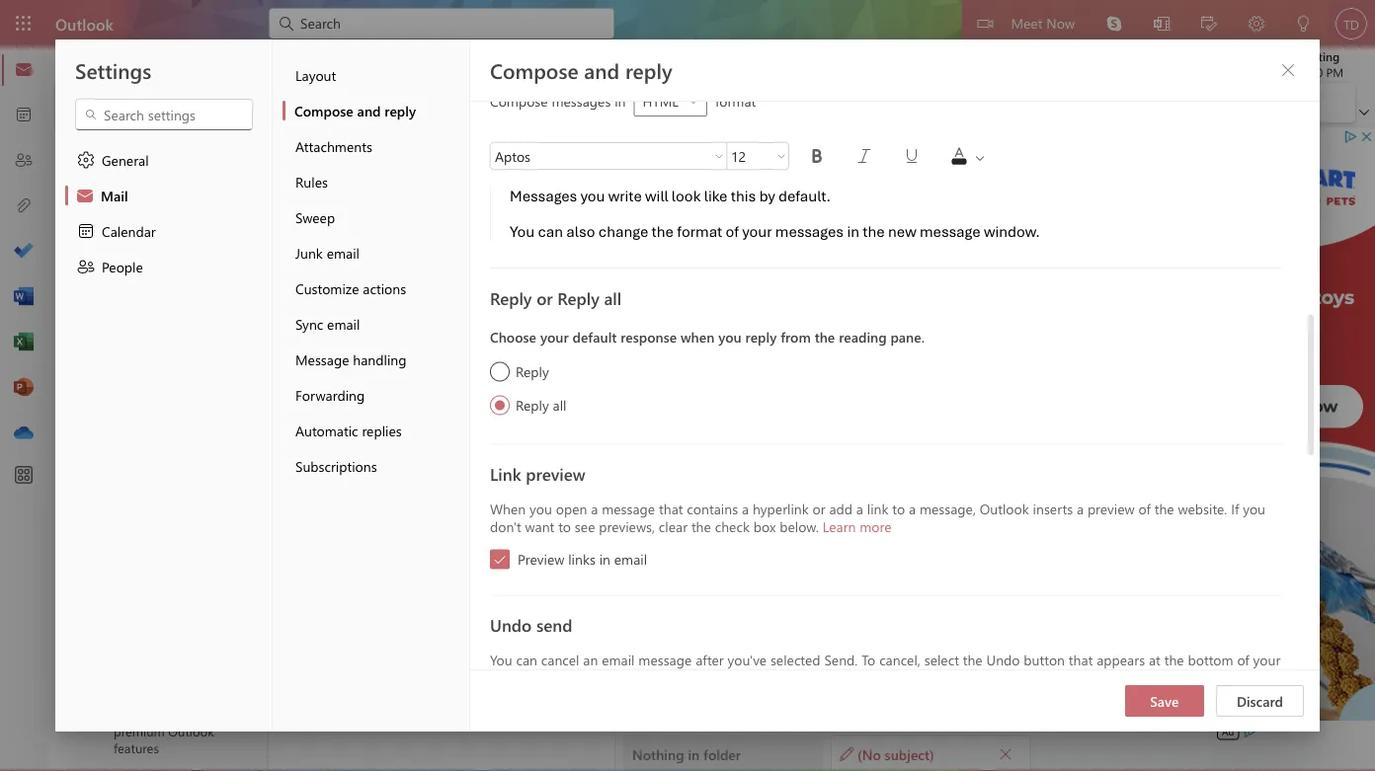 Task type: vqa. For each thing, say whether or not it's contained in the screenshot.
reply to the top
yes



Task type: locate. For each thing, give the bounding box(es) containing it.
format up font size text field in the right of the page
[[715, 92, 756, 110]]

Font size text field
[[727, 144, 773, 168]]

like
[[704, 187, 728, 206]]

preview up open on the bottom of the page
[[526, 463, 586, 486]]

to right link
[[893, 500, 905, 518]]

tree inside application
[[72, 409, 231, 772]]

1 vertical spatial folder
[[704, 745, 741, 764]]

message list section
[[269, 131, 730, 771]]

drafts
[[145, 262, 182, 280]]

0 horizontal spatial undo
[[490, 614, 532, 637]]

mail
[[101, 186, 128, 205]]

0 vertical spatial nothing
[[387, 594, 439, 613]]

discard button
[[1216, 686, 1304, 717]]

2 - from the left
[[504, 319, 510, 337]]

you right when
[[719, 328, 742, 346]]

that
[[659, 500, 683, 518], [1069, 651, 1093, 669]]

to inside you can cancel an email message after you've selected send. to cancel, select the undo button that appears at the bottom of your screen.
[[862, 651, 876, 669]]

0 horizontal spatial your
[[540, 328, 569, 346]]

your
[[742, 222, 772, 241], [540, 328, 569, 346], [1254, 651, 1281, 669]]

compose and reply up compose messages in
[[490, 56, 673, 84]]

people image
[[14, 151, 34, 171]]

or
[[537, 287, 553, 309], [813, 500, 826, 518]]

0 horizontal spatial -
[[465, 319, 470, 337]]

compose and reply tab panel
[[470, 0, 1320, 772]]

nothing for nothing in folder
[[632, 745, 684, 764]]

1 horizontal spatial 
[[1272, 58, 1287, 74]]


[[75, 186, 95, 206]]

reply down layout "button"
[[385, 101, 416, 120]]

you up  filter
[[510, 222, 535, 241]]

 inside the settings tab list
[[76, 221, 96, 241]]

message down $0.00
[[295, 350, 349, 369]]

 button right subject)
[[992, 741, 1020, 768]]

in down after
[[688, 745, 700, 764]]

reply for reply
[[516, 362, 549, 380]]

1 horizontal spatial that
[[1069, 651, 1093, 669]]

dialog containing settings
[[0, 0, 1376, 772]]

ad up 128gb
[[528, 301, 541, 315]]

save
[[1150, 692, 1179, 710]]

1 vertical spatial message
[[602, 500, 655, 518]]

1 horizontal spatial preview
[[1088, 500, 1135, 518]]

choose your default response when you reply from the reading pane. option group
[[490, 323, 1283, 418]]

your up discard at the right bottom of page
[[1254, 651, 1281, 669]]

t-mobile
[[320, 299, 376, 317]]

mike@example.com down pictures
[[348, 155, 502, 178]]

0 horizontal spatial at
[[1124, 252, 1134, 268]]

your down reply or reply all
[[540, 328, 569, 346]]

reply up (with
[[558, 287, 600, 309]]


[[1281, 62, 1296, 78], [999, 748, 1013, 761]]

also
[[567, 222, 595, 241]]

2 vertical spatial message
[[639, 651, 692, 669]]

0 vertical spatial your
[[742, 222, 772, 241]]

$0.00
[[320, 319, 353, 337]]

0 horizontal spatial can
[[516, 651, 538, 669]]

that right button
[[1069, 651, 1093, 669]]

meeting
[[1295, 48, 1340, 64]]

0 vertical spatial at
[[1124, 252, 1134, 268]]

dialog
[[0, 0, 1376, 772]]

format text
[[451, 53, 521, 72]]

the right select
[[963, 651, 983, 669]]

0 horizontal spatial or
[[537, 287, 553, 309]]

format down look
[[677, 222, 723, 241]]

1 vertical spatial that
[[1069, 651, 1093, 669]]

results
[[320, 255, 371, 276]]

reading pane main content
[[616, 124, 1212, 772]]

 button
[[892, 136, 932, 176]]

word image
[[14, 288, 34, 307]]

people
[[102, 257, 143, 276]]

a right link
[[909, 500, 916, 518]]

at inside "reading pane" main content
[[1124, 252, 1134, 268]]

1 vertical spatial reply
[[385, 101, 416, 120]]

reply up the reply all
[[516, 362, 549, 380]]

filter
[[525, 256, 555, 274]]

of right "bottom"
[[1238, 651, 1250, 669]]

you can also change the format of your messages in the new message window.
[[510, 222, 1040, 241]]

1 vertical spatial compose and reply
[[294, 101, 416, 120]]

preview links in email
[[518, 550, 647, 569]]

email inside you can cancel an email message after you've selected send. to cancel, select the undo button that appears at the bottom of your screen.
[[602, 651, 635, 669]]

and right draw
[[584, 56, 620, 84]]

document containing settings
[[0, 0, 1376, 772]]

 left font size text field in the right of the page
[[713, 150, 725, 162]]

a left the box
[[742, 500, 749, 518]]

1 vertical spatial 
[[76, 221, 96, 241]]

-
[[465, 319, 470, 337], [504, 319, 510, 337]]

you left open on the bottom of the page
[[530, 500, 552, 518]]

0 horizontal spatial mike@example.com
[[145, 301, 272, 319]]

0 horizontal spatial compose and reply
[[294, 101, 416, 120]]

1 vertical spatial  button
[[992, 741, 1020, 768]]

0 vertical spatial to
[[658, 202, 672, 220]]

mike@example.com tree item
[[72, 291, 272, 330]]

0 vertical spatial you
[[510, 222, 535, 241]]

discard
[[1237, 692, 1284, 710]]

compose and reply down layout "button"
[[294, 101, 416, 120]]

inserts
[[1033, 500, 1073, 518]]

0 vertical spatial folder
[[459, 594, 496, 613]]

1 horizontal spatial nothing
[[632, 745, 684, 764]]

at right appears at the bottom
[[1149, 651, 1161, 669]]


[[840, 748, 854, 761]]

1 horizontal spatial undo
[[987, 651, 1020, 669]]

if
[[1231, 500, 1240, 518]]

 emoji
[[471, 93, 528, 113]]

folder inside "button"
[[704, 745, 741, 764]]

left-rail-appbar navigation
[[4, 47, 43, 457]]

9:48
[[1138, 252, 1159, 268]]

1 vertical spatial of
[[1139, 500, 1151, 518]]

Font text field
[[491, 144, 710, 168]]

0 vertical spatial preview
[[526, 463, 586, 486]]

that inside when you open a message that contains a hyperlink or add a link to a message, outlook inserts a preview of the website. if you don't want to see previews, clear the check box below.
[[659, 500, 683, 518]]

am
[[1163, 252, 1181, 268]]

0 vertical spatial message
[[300, 53, 354, 72]]

mike@example.com image
[[289, 155, 336, 203]]

the right from
[[815, 328, 835, 346]]

folder inside nothing in folder looks empty over here.
[[459, 594, 496, 613]]

by
[[760, 187, 775, 206]]

1 vertical spatial your
[[540, 328, 569, 346]]

mike@example.com inside mike@example.com tree item
[[145, 301, 272, 319]]

profile
[[518, 207, 557, 225]]

1 horizontal spatial folder
[[704, 745, 741, 764]]

layout
[[295, 66, 336, 84]]

to button
[[634, 196, 696, 227]]

 inside "reading pane" main content
[[999, 748, 1013, 761]]

to left see at the bottom left of page
[[559, 518, 571, 536]]

choose
[[490, 328, 537, 346]]

can left cancel
[[516, 651, 538, 669]]

2 vertical spatial your
[[1254, 651, 1281, 669]]

message up include group
[[300, 53, 354, 72]]

check
[[715, 518, 750, 536]]

ad left set your advertising preferences image on the right bottom of the page
[[1222, 725, 1235, 739]]

 left 12:00
[[1272, 58, 1287, 74]]

at
[[1124, 252, 1134, 268], [1149, 651, 1161, 669]]

nothing inside nothing in folder looks empty over here.
[[387, 594, 439, 613]]

1 vertical spatial mike@example.com
[[145, 301, 272, 319]]

compose down layout
[[294, 101, 353, 120]]

1 horizontal spatial and
[[584, 56, 620, 84]]

over
[[452, 620, 479, 638]]

 for  meeting 12:00 pm
[[1272, 58, 1287, 74]]

you left the write on the top left of page
[[581, 187, 605, 206]]

message inside when you open a message that contains a hyperlink or add a link to a message, outlook inserts a preview of the website. if you don't want to see previews, clear the check box below.
[[602, 500, 655, 518]]

compose and reply
[[490, 56, 673, 84], [294, 101, 416, 120]]

1 vertical spatial outlook
[[980, 500, 1029, 518]]

messages down the default.
[[775, 222, 844, 241]]

1 horizontal spatial of
[[1139, 500, 1151, 518]]

all up 24 at the left top of page
[[604, 287, 622, 309]]

messages down compose and reply heading
[[552, 92, 611, 110]]

 right subject)
[[999, 748, 1013, 761]]

 button right font size text field in the right of the page
[[774, 142, 790, 170]]

1 horizontal spatial can
[[538, 222, 563, 241]]

reply up html
[[626, 56, 673, 84]]

you can cancel an email message after you've selected send. to cancel, select the undo button that appears at the bottom of your screen.
[[490, 651, 1281, 687]]

0 horizontal spatial all
[[553, 396, 567, 414]]

 inside favorites tree item
[[92, 143, 108, 159]]

1 vertical spatial can
[[516, 651, 538, 669]]

of inside when you open a message that contains a hyperlink or add a link to a message, outlook inserts a preview of the website. if you don't want to see previews, clear the check box below.
[[1139, 500, 1151, 518]]

2 horizontal spatial  button
[[774, 142, 790, 170]]

nothing inside nothing in folder "button"
[[632, 745, 684, 764]]

 button left pm
[[1273, 54, 1304, 86]]

0 vertical spatial and
[[584, 56, 620, 84]]

1 vertical spatial undo
[[987, 651, 1020, 669]]

compose down text
[[490, 92, 548, 110]]

application
[[0, 0, 1376, 772]]

 for  button in the favorites tree item
[[92, 143, 108, 159]]

4 a from the left
[[909, 500, 916, 518]]

message left after
[[639, 651, 692, 669]]

1 horizontal spatial at
[[1149, 651, 1161, 669]]

1 vertical spatial all
[[553, 396, 567, 414]]

sync email
[[295, 315, 360, 333]]

all up link preview
[[553, 396, 567, 414]]

0 horizontal spatial  button
[[82, 132, 116, 169]]

in inside nothing in folder looks empty over here.
[[443, 594, 455, 613]]

tab list
[[98, 47, 679, 78]]

outlook inside "premium outlook features"
[[168, 723, 214, 740]]

view
[[485, 207, 514, 225]]

the left "bottom"
[[1165, 651, 1185, 669]]

you down "here."
[[490, 651, 513, 669]]

2 vertical spatial outlook
[[168, 723, 214, 740]]

a left link
[[857, 500, 864, 518]]

2 horizontal spatial reply
[[746, 328, 777, 346]]

Message body, press Alt+F10 to exit text field
[[635, 301, 1181, 576]]

1 horizontal spatial mike@example.com
[[348, 155, 502, 178]]

- right blue
[[504, 319, 510, 337]]

0 vertical spatial ad
[[528, 301, 541, 315]]

- right 12
[[465, 319, 470, 337]]

 right the  button
[[973, 151, 987, 165]]

 button for font text box at top
[[711, 142, 727, 170]]

1 horizontal spatial compose and reply
[[490, 56, 673, 84]]

0 horizontal spatial and
[[357, 101, 381, 120]]

0 vertical spatial 
[[1281, 62, 1296, 78]]

and down layout "button"
[[357, 101, 381, 120]]

tab list containing home
[[98, 47, 679, 78]]

folder up over
[[459, 594, 496, 613]]

 button up like
[[711, 142, 727, 170]]

actions
[[363, 279, 406, 297]]

message right see at the bottom left of page
[[602, 500, 655, 518]]

1 a from the left
[[591, 500, 598, 518]]

reply down 
[[490, 287, 532, 309]]

in up over
[[443, 594, 455, 613]]

 right font size text field in the right of the page
[[776, 150, 788, 162]]

0 vertical spatial undo
[[490, 614, 532, 637]]

reply left from
[[746, 328, 777, 346]]

t mobile image
[[278, 302, 310, 334]]

can left also
[[538, 222, 563, 241]]

undo left send
[[490, 614, 532, 637]]

2 a from the left
[[742, 500, 749, 518]]

saved
[[1091, 252, 1121, 268]]

your down by
[[742, 222, 772, 241]]

1 horizontal spatial  button
[[1273, 54, 1304, 86]]

to right send.
[[862, 651, 876, 669]]

message right new
[[920, 222, 981, 241]]

premium
[[114, 723, 165, 740]]

0 vertical spatial 
[[1272, 58, 1287, 74]]

to right the write on the top left of page
[[658, 202, 672, 220]]

of left website.
[[1139, 500, 1151, 518]]

or up 128gb
[[537, 287, 553, 309]]

0 vertical spatial outlook
[[55, 13, 114, 34]]

send.
[[825, 651, 858, 669]]

2 horizontal spatial outlook
[[980, 500, 1029, 518]]

folder for nothing in folder looks empty over here.
[[459, 594, 496, 613]]


[[510, 164, 526, 179]]

1 vertical spatial format
[[677, 222, 723, 241]]

1 vertical spatial message
[[295, 350, 349, 369]]

0 vertical spatial of
[[726, 222, 739, 241]]

1 horizontal spatial  button
[[711, 142, 727, 170]]

email inside link preview "element"
[[614, 550, 647, 569]]

of inside you can cancel an email message after you've selected send. to cancel, select the undo button that appears at the bottom of your screen.
[[1238, 651, 1250, 669]]

reply up link preview
[[516, 396, 549, 414]]

0 horizontal spatial 
[[76, 221, 96, 241]]

1 horizontal spatial outlook
[[168, 723, 214, 740]]

0 horizontal spatial reply
[[385, 101, 416, 120]]

your inside you can cancel an email message after you've selected send. to cancel, select the undo button that appears at the bottom of your screen.
[[1254, 651, 1281, 669]]

0 vertical spatial mike@example.com
[[348, 155, 502, 178]]

format
[[451, 53, 494, 72]]

mike@example.com down drafts
[[145, 301, 272, 319]]

of down this
[[726, 222, 739, 241]]

0 horizontal spatial folder
[[459, 594, 496, 613]]

 inside compose and reply tab panel
[[1281, 62, 1296, 78]]

 left pm
[[1281, 62, 1296, 78]]

in inside "button"
[[688, 745, 700, 764]]

pm
[[1327, 64, 1344, 80]]

1 vertical spatial nothing
[[632, 745, 684, 764]]

0 horizontal spatial to
[[658, 202, 672, 220]]

1 horizontal spatial 
[[1281, 62, 1296, 78]]

excel image
[[14, 333, 34, 353]]

ad
[[528, 301, 541, 315], [1222, 725, 1235, 739]]

0 horizontal spatial preview
[[526, 463, 586, 486]]

at left 9:48
[[1124, 252, 1134, 268]]

compose messages in
[[490, 92, 626, 110]]

open
[[556, 500, 587, 518]]

compose up compose messages in
[[490, 56, 579, 84]]

2 horizontal spatial your
[[1254, 651, 1281, 669]]

all
[[604, 287, 622, 309], [553, 396, 567, 414]]

outlook up 
[[55, 13, 114, 34]]

empty
[[410, 620, 449, 638]]

1 vertical spatial at
[[1149, 651, 1161, 669]]

folder down after
[[704, 745, 741, 764]]

0 horizontal spatial outlook
[[55, 13, 114, 34]]

that left "contains"
[[659, 500, 683, 518]]

compose and reply inside tab panel
[[490, 56, 673, 84]]

a right inserts
[[1077, 500, 1084, 518]]

1 horizontal spatial messages
[[775, 222, 844, 241]]

1 vertical spatial preview
[[1088, 500, 1135, 518]]

 up 
[[76, 221, 96, 241]]

message inside you can cancel an email message after you've selected send. to cancel, select the undo button that appears at the bottom of your screen.
[[639, 651, 692, 669]]

 down 
[[92, 143, 108, 159]]

include group
[[60, 83, 626, 123]]

2 horizontal spatial of
[[1238, 651, 1250, 669]]


[[902, 146, 922, 166]]

change
[[599, 222, 649, 241]]

add
[[829, 500, 853, 518]]

5 a from the left
[[1077, 500, 1084, 518]]


[[92, 143, 108, 159], [713, 150, 725, 162], [776, 150, 788, 162], [973, 151, 987, 165]]

0 horizontal spatial that
[[659, 500, 683, 518]]

undo send
[[490, 614, 573, 637]]

nothing in folder looks empty over here.
[[371, 594, 513, 638]]

0 vertical spatial all
[[604, 287, 622, 309]]

you inside you can cancel an email message after you've selected send. to cancel, select the undo button that appears at the bottom of your screen.
[[490, 651, 513, 669]]

the inside option group
[[815, 328, 835, 346]]

outlook right premium
[[168, 723, 214, 740]]

calendar image
[[14, 106, 34, 125]]

settings heading
[[75, 56, 151, 84]]

1 vertical spatial 
[[999, 748, 1013, 761]]

a right open on the bottom of the page
[[591, 500, 598, 518]]

links
[[568, 550, 596, 569]]

compose for reply
[[490, 56, 579, 84]]

2 vertical spatial reply
[[746, 328, 777, 346]]

 button
[[502, 157, 533, 183]]

1 horizontal spatial your
[[742, 222, 772, 241]]

 for the leftmost  button
[[999, 748, 1013, 761]]

learn more link
[[823, 518, 892, 536]]

1 horizontal spatial to
[[862, 651, 876, 669]]

draft saved at 9:48 am
[[1062, 252, 1181, 268]]

1 vertical spatial or
[[813, 500, 826, 518]]

 button
[[82, 132, 116, 169], [711, 142, 727, 170], [774, 142, 790, 170]]

favorites tree
[[72, 125, 272, 370]]

an
[[583, 651, 598, 669]]

send
[[537, 614, 573, 637]]

0 horizontal spatial nothing
[[387, 594, 439, 613]]

To text field
[[706, 201, 1120, 224]]

will
[[645, 187, 669, 206]]

tree
[[72, 409, 231, 772]]

2 vertical spatial of
[[1238, 651, 1250, 669]]

or inside when you open a message that contains a hyperlink or add a link to a message, outlook inserts a preview of the website. if you don't want to see previews, clear the check box below.
[[813, 500, 826, 518]]

or left add at bottom right
[[813, 500, 826, 518]]

outlook inside banner
[[55, 13, 114, 34]]

0 vertical spatial  button
[[1273, 54, 1304, 86]]

in right links
[[599, 550, 611, 569]]

1 - from the left
[[465, 319, 470, 337]]

of
[[726, 222, 739, 241], [1139, 500, 1151, 518], [1238, 651, 1250, 669]]

preview right inserts
[[1088, 500, 1135, 518]]

message for message handling
[[295, 350, 349, 369]]

junk
[[295, 244, 323, 262]]

link
[[867, 500, 889, 518]]

can for undo
[[516, 651, 538, 669]]

customize
[[295, 279, 359, 297]]

undo
[[490, 614, 532, 637], [987, 651, 1020, 669]]

 button down 
[[82, 132, 116, 169]]


[[499, 256, 518, 276]]

 inside  meeting 12:00 pm
[[1272, 58, 1287, 74]]

mike@example.com inside mike@example.com 
[[348, 155, 502, 178]]

in inside "element"
[[599, 550, 611, 569]]

document
[[0, 0, 1376, 772]]

undo left button
[[987, 651, 1020, 669]]

0 horizontal spatial messages
[[552, 92, 611, 110]]

reply for reply all
[[516, 396, 549, 414]]

1 horizontal spatial or
[[813, 500, 826, 518]]

outlook left inserts
[[980, 500, 1029, 518]]

0 vertical spatial compose and reply
[[490, 56, 673, 84]]

reply inside button
[[385, 101, 416, 120]]

1 vertical spatial you
[[490, 651, 513, 669]]

can inside you can cancel an email message after you've selected send. to cancel, select the undo button that appears at the bottom of your screen.
[[516, 651, 538, 669]]



Task type: describe. For each thing, give the bounding box(es) containing it.

[[118, 182, 137, 202]]

your inside choose your default response when you reply from the reading pane. option group
[[540, 328, 569, 346]]

and inside button
[[357, 101, 381, 120]]


[[84, 108, 98, 122]]

you inside option group
[[719, 328, 742, 346]]

outlook inside when you open a message that contains a hyperlink or add a link to a message, outlook inserts a preview of the website. if you don't want to see previews, clear the check box below.
[[980, 500, 1029, 518]]

1 horizontal spatial reply
[[626, 56, 673, 84]]

1 horizontal spatial all
[[604, 287, 622, 309]]

message for message
[[300, 53, 354, 72]]

0 horizontal spatial  button
[[992, 741, 1020, 768]]

 button
[[940, 136, 989, 176]]

 tree item
[[72, 251, 231, 291]]

 sent items
[[118, 221, 209, 241]]

compose for messages
[[490, 92, 548, 110]]

t-
[[320, 299, 333, 317]]

that inside you can cancel an email message after you've selected send. to cancel, select the undo button that appears at the bottom of your screen.
[[1069, 651, 1093, 669]]

t
[[290, 309, 298, 327]]

meet now
[[1011, 13, 1075, 32]]

the left website.
[[1155, 500, 1175, 518]]

response
[[621, 328, 677, 346]]

can for messages
[[538, 222, 563, 241]]

to do image
[[14, 242, 34, 262]]


[[68, 55, 88, 76]]

set your advertising preferences image
[[1242, 724, 1258, 740]]

draw button
[[538, 47, 599, 78]]

0 horizontal spatial of
[[726, 222, 739, 241]]

favorites tree item
[[72, 132, 231, 172]]

website.
[[1178, 500, 1228, 518]]

 for  button for font text box at top
[[713, 150, 725, 162]]

outlook banner
[[0, 0, 1376, 47]]

you've
[[728, 651, 767, 669]]

1 vertical spatial messages
[[775, 222, 844, 241]]

 button
[[845, 136, 884, 176]]

premium outlook features
[[114, 723, 214, 757]]

test
[[635, 487, 671, 506]]

 (no subject)
[[840, 745, 934, 764]]

draw
[[553, 53, 584, 72]]

see
[[575, 518, 595, 536]]

Add a subject text field
[[624, 245, 1044, 277]]

mobile
[[333, 299, 376, 317]]


[[493, 553, 507, 567]]

to inside button
[[658, 202, 672, 220]]

cancel,
[[880, 651, 921, 669]]

look
[[672, 187, 701, 206]]

 meeting 12:00 pm
[[1272, 48, 1344, 80]]

more
[[860, 518, 892, 536]]

bottom
[[1188, 651, 1234, 669]]


[[76, 257, 96, 277]]

powerpoint image
[[14, 378, 34, 398]]

options button
[[600, 47, 678, 78]]

1 horizontal spatial ad
[[1222, 725, 1235, 739]]

hyperlink
[[753, 500, 809, 518]]

compose and reply inside button
[[294, 101, 416, 120]]

items
[[176, 222, 209, 240]]

compose inside button
[[294, 101, 353, 120]]

sync
[[295, 315, 323, 333]]

0 vertical spatial format
[[715, 92, 756, 110]]

undo inside you can cancel an email message after you've selected send. to cancel, select the undo button that appears at the bottom of your screen.
[[987, 651, 1020, 669]]

payments)
[[667, 319, 730, 337]]

 calendar
[[76, 221, 156, 241]]

contains
[[687, 500, 738, 518]]

options
[[615, 53, 664, 72]]

text
[[498, 53, 521, 72]]

 pictures
[[377, 93, 449, 113]]

meet
[[1011, 13, 1043, 32]]

 filter
[[499, 256, 555, 276]]

ad inside message list section
[[528, 301, 541, 315]]

forwarding
[[295, 386, 365, 404]]

0 horizontal spatial to
[[559, 518, 571, 536]]

email inside button
[[327, 315, 360, 333]]

1 horizontal spatial to
[[893, 500, 905, 518]]

email inside button
[[327, 244, 360, 262]]

folder for nothing in folder
[[704, 745, 741, 764]]

screen.
[[490, 669, 532, 687]]

mike@example.com for mike@example.com
[[145, 301, 272, 319]]

24
[[594, 319, 609, 337]]

mail image
[[14, 60, 34, 80]]

preview inside when you open a message that contains a hyperlink or add a link to a message, outlook inserts a preview of the website. if you don't want to see previews, clear the check box below.
[[1088, 500, 1135, 518]]

 button for font size text field in the right of the page
[[774, 142, 790, 170]]

 tree item
[[72, 211, 231, 251]]

subscriptions button
[[283, 449, 469, 484]]

layout button
[[283, 57, 469, 93]]

automatic
[[295, 421, 358, 440]]

reply inside option group
[[746, 328, 777, 346]]

files image
[[14, 197, 34, 216]]

 inside  dropdown button
[[973, 151, 987, 165]]

automatic replies button
[[283, 413, 469, 449]]

below.
[[780, 518, 819, 536]]

at inside you can cancel an email message after you've selected send. to cancel, select the undo button that appears at the bottom of your screen.
[[1149, 651, 1161, 669]]

rules
[[295, 172, 328, 191]]

3 a from the left
[[857, 500, 864, 518]]

messages you write will look like this by default.
[[510, 187, 831, 206]]

don't
[[490, 518, 521, 536]]

forwarding button
[[283, 377, 469, 413]]


[[76, 150, 96, 170]]

the down will at the left of the page
[[652, 222, 674, 241]]

nothing in folder button
[[624, 736, 823, 772]]

subscriptions
[[295, 457, 377, 475]]

application containing settings
[[0, 0, 1376, 772]]

link preview element
[[490, 500, 1283, 570]]

in left html
[[615, 92, 626, 110]]

sent
[[145, 222, 172, 240]]

more apps image
[[14, 466, 34, 486]]

 button
[[58, 48, 98, 82]]

reply for reply or reply all
[[490, 287, 532, 309]]

attachments
[[295, 137, 372, 155]]

you for messages
[[510, 222, 535, 241]]

home
[[113, 53, 150, 72]]

Compose message format field
[[634, 85, 707, 118]]

 button inside favorites tree item
[[82, 132, 116, 169]]

pane.
[[891, 328, 925, 346]]

(with
[[557, 319, 590, 337]]


[[118, 221, 137, 241]]

when you open a message that contains a hyperlink or add a link to a message, outlook inserts a preview of the website. if you don't want to see previews, clear the check box below.
[[490, 500, 1266, 536]]

you for undo
[[490, 651, 513, 669]]

now
[[1047, 13, 1075, 32]]

all inside choose your default response when you reply from the reading pane. option group
[[553, 396, 567, 414]]

junk email button
[[283, 235, 469, 271]]

mike@example.com for mike@example.com 
[[348, 155, 502, 178]]

emoji
[[494, 93, 528, 111]]

customize actions button
[[283, 271, 469, 306]]

appears
[[1097, 651, 1145, 669]]

sweep
[[295, 208, 335, 226]]

pictures
[[401, 93, 449, 111]]

in up add a subject text field
[[847, 222, 860, 241]]

reading
[[839, 328, 887, 346]]

 for top  button
[[1281, 62, 1296, 78]]

and inside tab panel
[[584, 56, 620, 84]]

home button
[[98, 47, 165, 78]]

want
[[525, 518, 555, 536]]


[[855, 146, 875, 166]]

0 vertical spatial messages
[[552, 92, 611, 110]]

features
[[114, 740, 159, 757]]

nothing for nothing in folder looks empty over here.
[[387, 594, 439, 613]]

compose and reply heading
[[490, 56, 673, 84]]

settings tab list
[[55, 40, 273, 732]]

calendar
[[102, 222, 156, 240]]

the right the clear
[[692, 518, 711, 536]]

you right if
[[1243, 500, 1266, 518]]

from
[[781, 328, 811, 346]]

replies
[[362, 421, 402, 440]]

message,
[[920, 500, 976, 518]]

customize actions
[[295, 279, 406, 297]]

 for font size text field in the right of the page  button
[[776, 150, 788, 162]]

0 vertical spatial or
[[537, 287, 553, 309]]

 for  calendar
[[76, 221, 96, 241]]

the left new
[[863, 222, 885, 241]]

onedrive image
[[14, 424, 34, 444]]

0 vertical spatial message
[[920, 222, 981, 241]]

Search settings search field
[[98, 105, 232, 125]]

previews,
[[599, 518, 655, 536]]

monthly
[[613, 319, 663, 337]]

rules button
[[283, 164, 469, 200]]

cancel
[[541, 651, 580, 669]]

$0.00 apple iphone 12 - blue - 128gb (with 24 monthly payments)
[[320, 319, 730, 337]]



